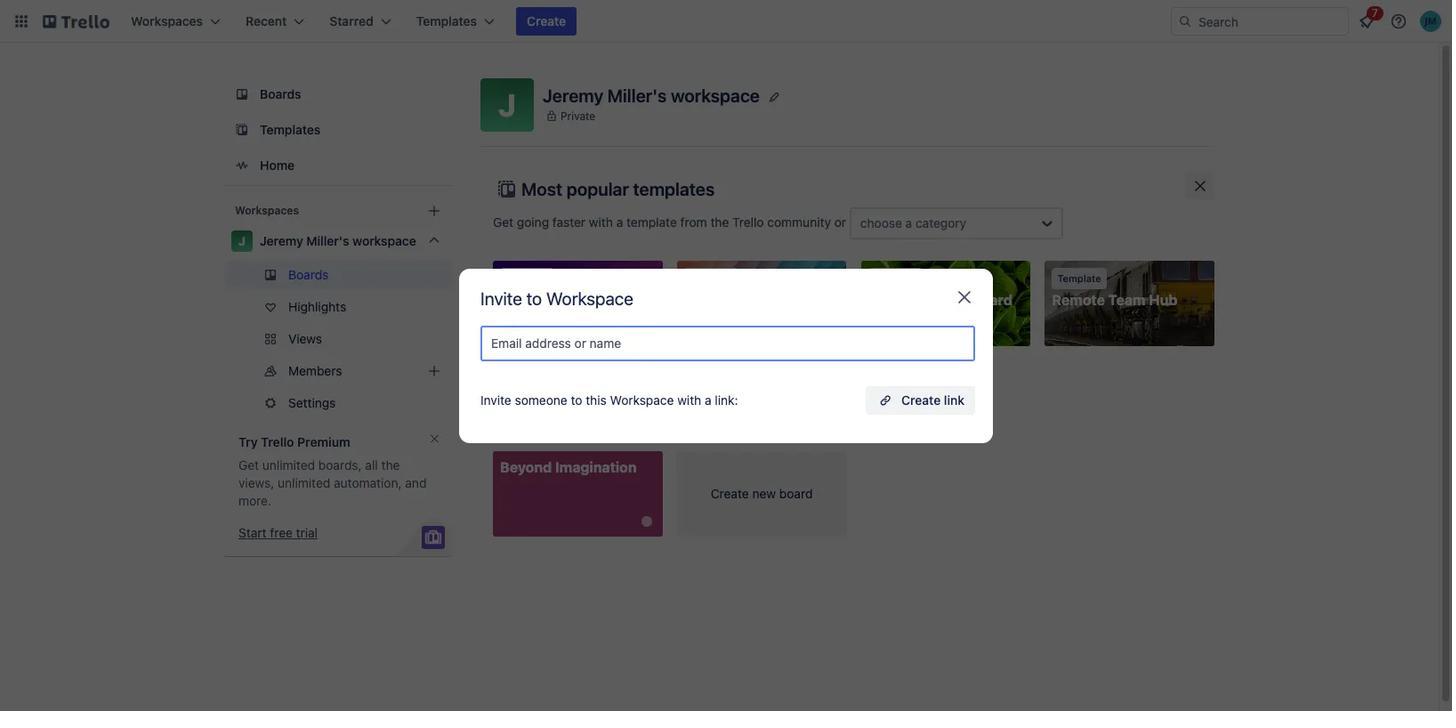 Task type: describe. For each thing, give the bounding box(es) containing it.
boards,
[[319, 458, 362, 473]]

more.
[[239, 493, 272, 508]]

0 horizontal spatial a
[[617, 214, 623, 229]]

j inside button
[[499, 86, 516, 123]]

create for create
[[527, 13, 566, 28]]

1 project from the left
[[500, 292, 550, 308]]

search image
[[1179, 14, 1193, 28]]

start free trial
[[239, 525, 318, 540]]

automation,
[[334, 475, 402, 491]]

members link
[[224, 357, 452, 385]]

home
[[260, 158, 295, 173]]

or
[[835, 214, 847, 229]]

most
[[522, 179, 563, 199]]

close image
[[954, 287, 976, 308]]

invite to workspace
[[481, 288, 634, 308]]

home image
[[231, 155, 253, 176]]

primary element
[[0, 0, 1453, 43]]

beyond
[[500, 460, 552, 476]]

1 vertical spatial workspace
[[353, 233, 416, 248]]

free
[[270, 525, 293, 540]]

gallery
[[636, 362, 674, 377]]

open information menu image
[[1391, 12, 1408, 30]]

1 vertical spatial to
[[571, 392, 583, 407]]

2 boards link from the top
[[224, 261, 452, 289]]

template remote team hub
[[1053, 272, 1178, 308]]

trello inside try trello premium get unlimited boards, all the views, unlimited automation, and more.
[[261, 434, 294, 450]]

template link
[[677, 261, 847, 346]]

0 horizontal spatial to
[[527, 288, 542, 308]]

template simple project board
[[869, 272, 1013, 308]]

the for try trello premium get unlimited boards, all the views, unlimited automation, and more.
[[382, 458, 400, 473]]

project management link
[[493, 261, 663, 346]]

templates
[[633, 179, 715, 199]]

new
[[753, 486, 776, 501]]

1 vertical spatial unlimited
[[278, 475, 331, 491]]

template board image
[[231, 119, 253, 141]]

j button
[[481, 78, 534, 132]]

get inside try trello premium get unlimited boards, all the views, unlimited automation, and more.
[[239, 458, 259, 473]]

link
[[944, 392, 965, 407]]

template for simple project board
[[874, 272, 918, 284]]

going
[[517, 214, 549, 229]]

imagination
[[556, 460, 637, 476]]

popular
[[567, 179, 629, 199]]

1 boards link from the top
[[224, 78, 452, 110]]

workspaces
[[235, 204, 299, 217]]

1 horizontal spatial workspace
[[671, 85, 760, 105]]

0 horizontal spatial j
[[238, 233, 246, 248]]

views link
[[224, 325, 452, 353]]

1 vertical spatial boards
[[288, 267, 329, 282]]

management
[[553, 292, 643, 308]]

views
[[288, 331, 322, 346]]

project management
[[500, 292, 643, 308]]

start
[[239, 525, 267, 540]]

Email address or name text field
[[491, 331, 972, 356]]

highlights link
[[224, 293, 452, 321]]

link:
[[715, 392, 739, 407]]

hub
[[1150, 292, 1178, 308]]

community
[[768, 214, 831, 229]]

jeremy miller (jeremymiller198) image
[[1421, 11, 1442, 32]]

trial
[[296, 525, 318, 540]]

browse the full template gallery
[[493, 362, 674, 377]]

browse the full template gallery link
[[493, 362, 674, 377]]

beyond imagination link
[[493, 452, 663, 537]]

project inside template simple project board
[[919, 292, 969, 308]]

members
[[288, 363, 342, 378]]

templates
[[260, 122, 321, 137]]

template for remote team hub
[[1058, 272, 1102, 284]]

create new board
[[711, 486, 813, 501]]

1 horizontal spatial a
[[705, 392, 712, 407]]

try
[[239, 434, 258, 450]]



Task type: vqa. For each thing, say whether or not it's contained in the screenshot.
left Create from template… Image
no



Task type: locate. For each thing, give the bounding box(es) containing it.
1 horizontal spatial trello
[[733, 214, 764, 229]]

0 vertical spatial boards
[[260, 86, 301, 101]]

0 horizontal spatial project
[[500, 292, 550, 308]]

1 vertical spatial j
[[238, 233, 246, 248]]

create link button
[[866, 386, 976, 414]]

j left private at the top left
[[499, 86, 516, 123]]

workspace
[[546, 288, 634, 308], [610, 392, 674, 407]]

jeremy down workspaces
[[260, 233, 303, 248]]

from
[[681, 214, 707, 229]]

home link
[[224, 150, 452, 182]]

1 template from the left
[[690, 272, 734, 284]]

choose a category
[[861, 215, 967, 231]]

1 vertical spatial trello
[[261, 434, 294, 450]]

0 vertical spatial template
[[627, 214, 677, 229]]

unlimited down boards,
[[278, 475, 331, 491]]

faster
[[553, 214, 586, 229]]

2 horizontal spatial the
[[711, 214, 729, 229]]

jeremy miller's workspace up private at the top left
[[543, 85, 760, 105]]

with left link:
[[678, 392, 702, 407]]

private
[[561, 109, 596, 122]]

create inside the primary element
[[527, 13, 566, 28]]

premium
[[297, 434, 350, 450]]

0 vertical spatial workspace
[[671, 85, 760, 105]]

workspace up browse the full template gallery
[[546, 288, 634, 308]]

1 vertical spatial workspace
[[610, 392, 674, 407]]

0 vertical spatial trello
[[733, 214, 764, 229]]

a
[[617, 214, 623, 229], [906, 215, 913, 231], [705, 392, 712, 407]]

1 vertical spatial the
[[539, 362, 557, 377]]

2 horizontal spatial a
[[906, 215, 913, 231]]

boards up the templates
[[260, 86, 301, 101]]

0 horizontal spatial workspace
[[353, 233, 416, 248]]

invite
[[481, 288, 522, 308], [481, 392, 512, 407]]

remote
[[1053, 292, 1106, 308]]

to
[[527, 288, 542, 308], [571, 392, 583, 407]]

Search field
[[1193, 8, 1349, 35]]

simple
[[869, 292, 916, 308]]

1 horizontal spatial j
[[499, 86, 516, 123]]

highlights
[[288, 299, 346, 314]]

1 vertical spatial create
[[902, 392, 941, 407]]

board image
[[231, 84, 253, 105]]

1 horizontal spatial miller's
[[608, 85, 667, 105]]

j down workspaces
[[238, 233, 246, 248]]

1 horizontal spatial the
[[539, 362, 557, 377]]

0 vertical spatial j
[[499, 86, 516, 123]]

a right choose
[[906, 215, 913, 231]]

invite someone to this workspace with a link:
[[481, 392, 739, 407]]

invite up the browse
[[481, 288, 522, 308]]

settings
[[288, 395, 336, 410]]

0 horizontal spatial the
[[382, 458, 400, 473]]

miller's
[[608, 85, 667, 105], [307, 233, 349, 248]]

project left board
[[919, 292, 969, 308]]

1 vertical spatial miller's
[[307, 233, 349, 248]]

1 vertical spatial jeremy
[[260, 233, 303, 248]]

all
[[365, 458, 378, 473]]

trello right try on the left of the page
[[261, 434, 294, 450]]

1 vertical spatial get
[[239, 458, 259, 473]]

0 horizontal spatial create
[[527, 13, 566, 28]]

browse
[[493, 362, 535, 377]]

invite down the browse
[[481, 392, 512, 407]]

add image
[[424, 361, 445, 382]]

1 horizontal spatial jeremy miller's workspace
[[543, 85, 760, 105]]

1 horizontal spatial create
[[711, 486, 749, 501]]

views,
[[239, 475, 274, 491]]

2 vertical spatial the
[[382, 458, 400, 473]]

a left link:
[[705, 392, 712, 407]]

0 vertical spatial invite
[[481, 288, 522, 308]]

0 vertical spatial workspace
[[546, 288, 634, 308]]

workspace down the primary element
[[671, 85, 760, 105]]

the inside try trello premium get unlimited boards, all the views, unlimited automation, and more.
[[382, 458, 400, 473]]

boards link
[[224, 78, 452, 110], [224, 261, 452, 289]]

get left going
[[493, 214, 514, 229]]

unlimited up views,
[[263, 458, 315, 473]]

choose
[[861, 215, 903, 231]]

1 vertical spatial invite
[[481, 392, 512, 407]]

board
[[780, 486, 813, 501]]

1 horizontal spatial jeremy
[[543, 85, 604, 105]]

template down from
[[690, 272, 734, 284]]

2 invite from the top
[[481, 392, 512, 407]]

to left the management
[[527, 288, 542, 308]]

the for get going faster with a template from the trello community or
[[711, 214, 729, 229]]

0 vertical spatial with
[[589, 214, 613, 229]]

boards up highlights
[[288, 267, 329, 282]]

workspace up highlights 'link' on the top of the page
[[353, 233, 416, 248]]

the
[[711, 214, 729, 229], [539, 362, 557, 377], [382, 458, 400, 473]]

3 template from the left
[[1058, 272, 1102, 284]]

get going faster with a template from the trello community or
[[493, 214, 850, 229]]

0 vertical spatial miller's
[[608, 85, 667, 105]]

jeremy
[[543, 85, 604, 105], [260, 233, 303, 248]]

boards link up highlights 'link' on the top of the page
[[224, 261, 452, 289]]

beyond imagination
[[500, 460, 637, 476]]

7 notifications image
[[1357, 11, 1378, 32]]

a down most popular templates
[[617, 214, 623, 229]]

boards link up templates link
[[224, 78, 452, 110]]

jeremy miller's workspace up highlights 'link' on the top of the page
[[260, 233, 416, 248]]

1 horizontal spatial get
[[493, 214, 514, 229]]

0 horizontal spatial with
[[589, 214, 613, 229]]

invite for invite someone to this workspace with a link:
[[481, 392, 512, 407]]

the right from
[[711, 214, 729, 229]]

team
[[1109, 292, 1146, 308]]

0 horizontal spatial template
[[690, 272, 734, 284]]

trello
[[733, 214, 764, 229], [261, 434, 294, 450]]

full
[[561, 362, 578, 377]]

template down templates
[[627, 214, 677, 229]]

create
[[527, 13, 566, 28], [902, 392, 941, 407], [711, 486, 749, 501]]

0 horizontal spatial jeremy
[[260, 233, 303, 248]]

j
[[499, 86, 516, 123], [238, 233, 246, 248]]

create link
[[902, 392, 965, 407]]

the left full
[[539, 362, 557, 377]]

template inside template simple project board
[[874, 272, 918, 284]]

create for create new board
[[711, 486, 749, 501]]

most popular templates
[[522, 179, 715, 199]]

get up views,
[[239, 458, 259, 473]]

workspace
[[671, 85, 760, 105], [353, 233, 416, 248]]

get
[[493, 214, 514, 229], [239, 458, 259, 473]]

2 horizontal spatial template
[[1058, 272, 1102, 284]]

2 vertical spatial create
[[711, 486, 749, 501]]

board
[[972, 292, 1013, 308]]

1 horizontal spatial to
[[571, 392, 583, 407]]

1 vertical spatial with
[[678, 392, 702, 407]]

0 vertical spatial to
[[527, 288, 542, 308]]

2 horizontal spatial create
[[902, 392, 941, 407]]

project
[[500, 292, 550, 308], [919, 292, 969, 308]]

0 vertical spatial create
[[527, 13, 566, 28]]

0 horizontal spatial trello
[[261, 434, 294, 450]]

create a workspace image
[[424, 200, 445, 222]]

template up remote
[[1058, 272, 1102, 284]]

template
[[690, 272, 734, 284], [874, 272, 918, 284], [1058, 272, 1102, 284]]

template
[[627, 214, 677, 229], [582, 362, 632, 377]]

1 vertical spatial boards link
[[224, 261, 452, 289]]

template up simple
[[874, 272, 918, 284]]

0 horizontal spatial miller's
[[307, 233, 349, 248]]

1 horizontal spatial with
[[678, 392, 702, 407]]

1 horizontal spatial template
[[874, 272, 918, 284]]

create for create link
[[902, 392, 941, 407]]

1 horizontal spatial project
[[919, 292, 969, 308]]

create button
[[516, 7, 577, 36]]

someone
[[515, 392, 568, 407]]

with
[[589, 214, 613, 229], [678, 392, 702, 407]]

with right faster
[[589, 214, 613, 229]]

boards
[[260, 86, 301, 101], [288, 267, 329, 282]]

0 vertical spatial jeremy miller's workspace
[[543, 85, 760, 105]]

0 vertical spatial jeremy
[[543, 85, 604, 105]]

template inside template remote team hub
[[1058, 272, 1102, 284]]

category
[[916, 215, 967, 231]]

this
[[586, 392, 607, 407]]

2 template from the left
[[874, 272, 918, 284]]

unlimited
[[263, 458, 315, 473], [278, 475, 331, 491]]

jeremy miller's workspace
[[543, 85, 760, 105], [260, 233, 416, 248]]

1 vertical spatial template
[[582, 362, 632, 377]]

1 invite from the top
[[481, 288, 522, 308]]

0 horizontal spatial jeremy miller's workspace
[[260, 233, 416, 248]]

and
[[405, 475, 427, 491]]

jeremy up private at the top left
[[543, 85, 604, 105]]

0 vertical spatial get
[[493, 214, 514, 229]]

trello left community at right top
[[733, 214, 764, 229]]

start free trial button
[[239, 524, 318, 542]]

0 horizontal spatial get
[[239, 458, 259, 473]]

template up the invite someone to this workspace with a link:
[[582, 362, 632, 377]]

0 vertical spatial unlimited
[[263, 458, 315, 473]]

1 vertical spatial jeremy miller's workspace
[[260, 233, 416, 248]]

templates link
[[224, 114, 452, 146]]

workspace down the gallery
[[610, 392, 674, 407]]

0 vertical spatial boards link
[[224, 78, 452, 110]]

2 project from the left
[[919, 292, 969, 308]]

the right all
[[382, 458, 400, 473]]

to left this
[[571, 392, 583, 407]]

project up the browse
[[500, 292, 550, 308]]

invite for invite to workspace
[[481, 288, 522, 308]]

try trello premium get unlimited boards, all the views, unlimited automation, and more.
[[239, 434, 427, 508]]

0 vertical spatial the
[[711, 214, 729, 229]]

settings link
[[224, 389, 452, 418]]



